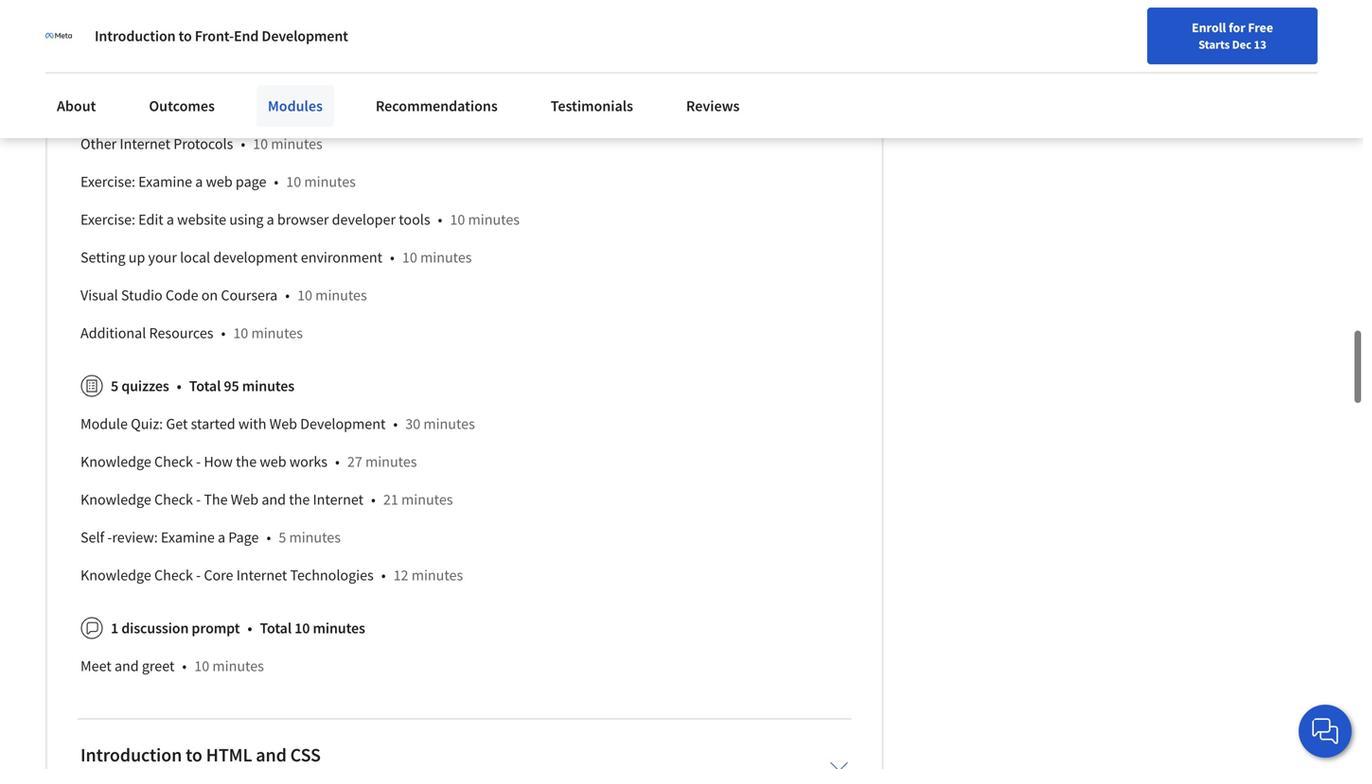 Task type: vqa. For each thing, say whether or not it's contained in the screenshot.
Introduction corresponding to Introduction to HTML and CSS
yes



Task type: locate. For each thing, give the bounding box(es) containing it.
introduction up examples
[[95, 27, 176, 45]]

1 vertical spatial introduction
[[81, 744, 182, 768]]

0 horizontal spatial 5
[[111, 377, 118, 396]]

check left the
[[154, 491, 193, 510]]

0 vertical spatial examine
[[138, 173, 192, 192]]

0 horizontal spatial total
[[189, 377, 221, 396]]

minutes up "browser"
[[304, 173, 356, 192]]

website right lemon
[[317, 21, 366, 40]]

exercise: down other
[[81, 173, 135, 192]]

a left page
[[218, 529, 225, 548]]

total for total 95 minutes
[[189, 377, 221, 396]]

None search field
[[270, 12, 582, 50]]

1 vertical spatial resources
[[149, 324, 214, 343]]

resources down code
[[149, 324, 214, 343]]

0 horizontal spatial web
[[206, 173, 233, 192]]

internet down 27
[[313, 491, 364, 510]]

website
[[317, 21, 366, 40], [177, 210, 226, 229]]

0 vertical spatial check
[[154, 453, 193, 472]]

reviews link
[[675, 85, 751, 127]]

0 vertical spatial knowledge
[[81, 453, 151, 472]]

1
[[111, 620, 118, 639]]

enroll for free starts dec 13
[[1192, 19, 1274, 52]]

and down knowledge check - how the web works • 27 minutes at the left bottom of the page
[[262, 491, 286, 510]]

1 vertical spatial additional resources • 10 minutes
[[81, 324, 303, 343]]

1 vertical spatial exercise:
[[81, 210, 135, 229]]

developer
[[332, 210, 396, 229]]

0 horizontal spatial web
[[231, 491, 259, 510]]

little
[[235, 21, 267, 40]]

minutes down tools
[[421, 248, 472, 267]]

minutes right 27
[[366, 453, 417, 472]]

development up 27
[[300, 415, 386, 434]]

minutes down prompt
[[213, 657, 264, 676]]

0 vertical spatial web
[[206, 173, 233, 192]]

exercise: for exercise: edit a website using a browser developer tools
[[81, 210, 135, 229]]

0 vertical spatial additional resources • 10 minutes
[[81, 59, 303, 78]]

http
[[81, 97, 115, 116]]

1 vertical spatial development
[[300, 415, 386, 434]]

about link
[[45, 85, 107, 127]]

2 additional resources • 10 minutes from the top
[[81, 324, 303, 343]]

minutes
[[251, 59, 303, 78], [216, 97, 268, 116], [271, 135, 323, 154], [304, 173, 356, 192], [468, 210, 520, 229], [421, 248, 472, 267], [316, 286, 367, 305], [251, 324, 303, 343], [242, 377, 295, 396], [424, 415, 475, 434], [366, 453, 417, 472], [402, 491, 453, 510], [289, 529, 341, 548], [412, 567, 463, 586], [313, 620, 365, 639], [213, 657, 264, 676]]

recommendations link
[[364, 85, 509, 127]]

knowledge for knowledge check - core internet technologies
[[81, 567, 151, 586]]

to left the front- in the top left of the page
[[179, 27, 192, 45]]

quiz:
[[131, 415, 163, 434]]

knowledge for knowledge check - how the web works
[[81, 453, 151, 472]]

3 knowledge from the top
[[81, 567, 151, 586]]

1 horizontal spatial website
[[317, 21, 366, 40]]

1 horizontal spatial 5
[[279, 529, 286, 548]]

meet and greet • 10 minutes
[[81, 657, 264, 676]]

the down works
[[289, 491, 310, 510]]

introduction down greet
[[81, 744, 182, 768]]

a right using
[[267, 210, 274, 229]]

0 vertical spatial to
[[179, 27, 192, 45]]

setting
[[81, 248, 126, 267]]

0 vertical spatial additional
[[81, 59, 146, 78]]

local
[[180, 248, 210, 267]]

1 check from the top
[[154, 453, 193, 472]]

exercise: examine a web page • 10 minutes
[[81, 173, 356, 192]]

0 vertical spatial exercise:
[[81, 173, 135, 192]]

web left page
[[206, 173, 233, 192]]

0 horizontal spatial website
[[177, 210, 226, 229]]

3 check from the top
[[154, 567, 193, 586]]

5 left quizzes
[[111, 377, 118, 396]]

menu item
[[1002, 19, 1124, 81]]

html
[[206, 744, 252, 768]]

2 check from the top
[[154, 491, 193, 510]]

0 vertical spatial website
[[317, 21, 366, 40]]

to left "html"
[[186, 744, 202, 768]]

knowledge up review:
[[81, 491, 151, 510]]

0 vertical spatial development
[[262, 27, 348, 45]]

introduction for introduction to front-end development
[[95, 27, 176, 45]]

web right with
[[270, 415, 297, 434]]

2 vertical spatial and
[[256, 744, 287, 768]]

page
[[228, 529, 259, 548]]

examine down the
[[161, 529, 215, 548]]

- left how
[[196, 453, 201, 472]]

exercise: for exercise: examine a web page
[[81, 173, 135, 192]]

minutes up technologies
[[289, 529, 341, 548]]

visual studio code on coursera • 10 minutes
[[81, 286, 367, 305]]

and right meet
[[115, 657, 139, 676]]

1 discussion prompt
[[111, 620, 240, 639]]

total left the 95
[[189, 377, 221, 396]]

-
[[196, 453, 201, 472], [196, 491, 201, 510], [107, 529, 112, 548], [196, 567, 201, 586]]

1 vertical spatial the
[[289, 491, 310, 510]]

internet
[[120, 135, 170, 154], [313, 491, 364, 510], [236, 567, 287, 586]]

0 vertical spatial the
[[236, 453, 257, 472]]

development right end
[[262, 27, 348, 45]]

prompt
[[192, 620, 240, 639]]

1 vertical spatial knowledge
[[81, 491, 151, 510]]

browser
[[277, 210, 329, 229]]

- for core
[[196, 567, 201, 586]]

check
[[154, 453, 193, 472], [154, 491, 193, 510], [154, 567, 193, 586]]

and
[[262, 491, 286, 510], [115, 657, 139, 676], [256, 744, 287, 768]]

the right how
[[236, 453, 257, 472]]

- left core
[[196, 567, 201, 586]]

knowledge down module
[[81, 453, 151, 472]]

10 down prompt
[[194, 657, 209, 676]]

dec
[[1233, 37, 1252, 52]]

the
[[204, 491, 228, 510]]

internet down examples
[[120, 135, 170, 154]]

1 knowledge from the top
[[81, 453, 151, 472]]

knowledge
[[81, 453, 151, 472], [81, 491, 151, 510], [81, 567, 151, 586]]

setting up your local development environment • 10 minutes
[[81, 248, 472, 267]]

a
[[195, 173, 203, 192], [167, 210, 174, 229], [267, 210, 274, 229], [218, 529, 225, 548]]

resources up outcomes link
[[149, 59, 214, 78]]

http examples • 10 minutes
[[81, 97, 268, 116]]

check left core
[[154, 567, 193, 586]]

10 up exercise: edit a website using a browser developer tools • 10 minutes
[[286, 173, 301, 192]]

1 horizontal spatial the
[[289, 491, 310, 510]]

additional down visual
[[81, 324, 146, 343]]

additional
[[81, 59, 146, 78], [81, 324, 146, 343]]

website up local
[[177, 210, 226, 229]]

1 vertical spatial web
[[260, 453, 287, 472]]

1 vertical spatial website
[[177, 210, 226, 229]]

minutes down technologies
[[313, 620, 365, 639]]

1 vertical spatial internet
[[313, 491, 364, 510]]

2 vertical spatial knowledge
[[81, 567, 151, 586]]

project
[[143, 21, 188, 40]]

exercise:
[[81, 173, 135, 192], [81, 210, 135, 229]]

and left css
[[256, 744, 287, 768]]

minutes right the 95
[[242, 377, 295, 396]]

minutes right 30
[[424, 415, 475, 434]]

total down knowledge check - core internet technologies • 12 minutes
[[260, 620, 292, 639]]

web
[[270, 415, 297, 434], [231, 491, 259, 510]]

additional resources • 10 minutes
[[81, 59, 303, 78], [81, 324, 303, 343]]

0 vertical spatial internet
[[120, 135, 170, 154]]

13
[[1254, 37, 1267, 52]]

using
[[229, 210, 264, 229]]

web right the
[[231, 491, 259, 510]]

12
[[394, 567, 409, 586]]

for
[[1229, 19, 1246, 36]]

demo:
[[191, 21, 232, 40]]

introduction inside dropdown button
[[81, 744, 182, 768]]

introduction
[[95, 27, 176, 45], [81, 744, 182, 768]]

• total 10 minutes
[[248, 620, 365, 639]]

your
[[148, 248, 177, 267]]

visual
[[81, 286, 118, 305]]

10 down "setting up your local development environment • 10 minutes"
[[297, 286, 313, 305]]

outcomes
[[149, 97, 215, 116]]

• total 95 minutes
[[177, 377, 295, 396]]

resources
[[149, 59, 214, 78], [149, 324, 214, 343]]

show notifications image
[[1144, 24, 1166, 46]]

code
[[166, 286, 198, 305]]

introduction for introduction to html and css
[[81, 744, 182, 768]]

review:
[[112, 529, 158, 548]]

enroll
[[1192, 19, 1227, 36]]

additional resources • 10 minutes up outcomes
[[81, 59, 303, 78]]

2 resources from the top
[[149, 324, 214, 343]]

additional resources • 10 minutes down code
[[81, 324, 303, 343]]

95
[[224, 377, 239, 396]]

1 vertical spatial check
[[154, 491, 193, 510]]

1 vertical spatial to
[[186, 744, 202, 768]]

0 vertical spatial resources
[[149, 59, 214, 78]]

check down get
[[154, 453, 193, 472]]

1 exercise: from the top
[[81, 173, 135, 192]]

1 horizontal spatial total
[[260, 620, 292, 639]]

0 vertical spatial introduction
[[95, 27, 176, 45]]

started
[[191, 415, 236, 434]]

total
[[189, 377, 221, 396], [260, 620, 292, 639]]

minutes down coursera
[[251, 324, 303, 343]]

get
[[166, 415, 188, 434]]

a down other internet protocols • 10 minutes
[[195, 173, 203, 192]]

additional down capstone
[[81, 59, 146, 78]]

check for how
[[154, 453, 193, 472]]

2 knowledge from the top
[[81, 491, 151, 510]]

exercise: up setting on the top of page
[[81, 210, 135, 229]]

modules link
[[257, 85, 334, 127]]

1 vertical spatial total
[[260, 620, 292, 639]]

2 vertical spatial check
[[154, 567, 193, 586]]

5 right page
[[279, 529, 286, 548]]

21
[[383, 491, 399, 510]]

5
[[111, 377, 118, 396], [279, 529, 286, 548]]

module
[[81, 415, 128, 434]]

core
[[204, 567, 233, 586]]

2 horizontal spatial internet
[[313, 491, 364, 510]]

0 horizontal spatial internet
[[120, 135, 170, 154]]

a right edit
[[167, 210, 174, 229]]

knowledge down review:
[[81, 567, 151, 586]]

- left the
[[196, 491, 201, 510]]

web left works
[[260, 453, 287, 472]]

•
[[221, 59, 226, 78], [186, 97, 191, 116], [241, 135, 245, 154], [274, 173, 279, 192], [438, 210, 443, 229], [390, 248, 395, 267], [285, 286, 290, 305], [221, 324, 226, 343], [177, 377, 182, 396], [393, 415, 398, 434], [335, 453, 340, 472], [371, 491, 376, 510], [267, 529, 271, 548], [381, 567, 386, 586], [248, 620, 252, 639], [182, 657, 187, 676]]

1 vertical spatial additional
[[81, 324, 146, 343]]

2 exercise: from the top
[[81, 210, 135, 229]]

web
[[206, 173, 233, 192], [260, 453, 287, 472]]

examine up edit
[[138, 173, 192, 192]]

about
[[57, 97, 96, 116]]

coursera image
[[23, 15, 143, 46]]

2 vertical spatial internet
[[236, 567, 287, 586]]

1 horizontal spatial web
[[270, 415, 297, 434]]

10
[[233, 59, 248, 78], [198, 97, 213, 116], [253, 135, 268, 154], [286, 173, 301, 192], [450, 210, 465, 229], [402, 248, 417, 267], [297, 286, 313, 305], [233, 324, 248, 343], [295, 620, 310, 639], [194, 657, 209, 676]]

0 vertical spatial total
[[189, 377, 221, 396]]

development
[[213, 248, 298, 267]]

internet down page
[[236, 567, 287, 586]]

development
[[262, 27, 348, 45], [300, 415, 386, 434]]

to inside dropdown button
[[186, 744, 202, 768]]



Task type: describe. For each thing, give the bounding box(es) containing it.
1 vertical spatial 5
[[279, 529, 286, 548]]

edit
[[138, 210, 164, 229]]

introduction to front-end development
[[95, 27, 348, 45]]

total for total 10 minutes
[[260, 620, 292, 639]]

10 down coursera
[[233, 324, 248, 343]]

testimonials link
[[540, 85, 645, 127]]

how
[[204, 453, 233, 472]]

reviews
[[687, 97, 740, 116]]

up
[[129, 248, 145, 267]]

- for the
[[196, 491, 201, 510]]

10 down end
[[233, 59, 248, 78]]

0 vertical spatial web
[[270, 415, 297, 434]]

1 resources from the top
[[149, 59, 214, 78]]

1 vertical spatial examine
[[161, 529, 215, 548]]

0 vertical spatial and
[[262, 491, 286, 510]]

css
[[290, 744, 321, 768]]

- for how
[[196, 453, 201, 472]]

environment
[[301, 248, 383, 267]]

knowledge check - core internet technologies • 12 minutes
[[81, 567, 463, 586]]

development inside hide info about module content region
[[300, 415, 386, 434]]

minutes right 21
[[402, 491, 453, 510]]

knowledge check - how the web works • 27 minutes
[[81, 453, 417, 472]]

page
[[236, 173, 267, 192]]

minutes right tools
[[468, 210, 520, 229]]

exercise: edit a website using a browser developer tools • 10 minutes
[[81, 210, 520, 229]]

chat with us image
[[1311, 717, 1341, 747]]

and inside dropdown button
[[256, 744, 287, 768]]

introduction to html and css button
[[65, 731, 864, 770]]

lemon
[[270, 21, 314, 40]]

minutes right 12
[[412, 567, 463, 586]]

testimonials
[[551, 97, 634, 116]]

free
[[1249, 19, 1274, 36]]

recommendations
[[376, 97, 498, 116]]

quizzes
[[121, 377, 169, 396]]

check for core
[[154, 567, 193, 586]]

10 up protocols
[[198, 97, 213, 116]]

10 up page
[[253, 135, 268, 154]]

minutes down environment
[[316, 286, 367, 305]]

capstone project demo: little lemon website
[[81, 21, 366, 40]]

front-
[[195, 27, 234, 45]]

other internet protocols • 10 minutes
[[81, 135, 323, 154]]

self -review: examine a page • 5 minutes
[[81, 529, 341, 548]]

tools
[[399, 210, 430, 229]]

works
[[290, 453, 328, 472]]

to for html
[[186, 744, 202, 768]]

minutes up protocols
[[216, 97, 268, 116]]

with
[[239, 415, 267, 434]]

1 additional resources • 10 minutes from the top
[[81, 59, 303, 78]]

to for front-
[[179, 27, 192, 45]]

other
[[81, 135, 117, 154]]

introduction to html and css
[[81, 744, 321, 768]]

greet
[[142, 657, 175, 676]]

hide info about module content region
[[81, 0, 849, 693]]

studio
[[121, 286, 163, 305]]

minutes down lemon
[[251, 59, 303, 78]]

0 vertical spatial 5
[[111, 377, 118, 396]]

modules
[[268, 97, 323, 116]]

1 horizontal spatial web
[[260, 453, 287, 472]]

5 quizzes
[[111, 377, 169, 396]]

1 horizontal spatial internet
[[236, 567, 287, 586]]

30
[[406, 415, 421, 434]]

10 down tools
[[402, 248, 417, 267]]

self
[[81, 529, 104, 548]]

starts
[[1199, 37, 1230, 52]]

check for the
[[154, 491, 193, 510]]

1 vertical spatial web
[[231, 491, 259, 510]]

capstone
[[81, 21, 140, 40]]

outcomes link
[[138, 85, 226, 127]]

on
[[201, 286, 218, 305]]

coursera
[[221, 286, 278, 305]]

1 additional from the top
[[81, 59, 146, 78]]

examples
[[118, 97, 179, 116]]

knowledge for knowledge check - the web and the internet
[[81, 491, 151, 510]]

meta image
[[45, 23, 72, 49]]

module quiz: get started with web development • 30 minutes
[[81, 415, 475, 434]]

protocols
[[173, 135, 233, 154]]

10 down technologies
[[295, 620, 310, 639]]

0 horizontal spatial the
[[236, 453, 257, 472]]

end
[[234, 27, 259, 45]]

meet
[[81, 657, 112, 676]]

1 vertical spatial and
[[115, 657, 139, 676]]

10 right tools
[[450, 210, 465, 229]]

2 additional from the top
[[81, 324, 146, 343]]

27
[[347, 453, 363, 472]]

technologies
[[290, 567, 374, 586]]

minutes down modules
[[271, 135, 323, 154]]

- right self
[[107, 529, 112, 548]]

knowledge check - the web and the internet • 21 minutes
[[81, 491, 453, 510]]

discussion
[[121, 620, 189, 639]]



